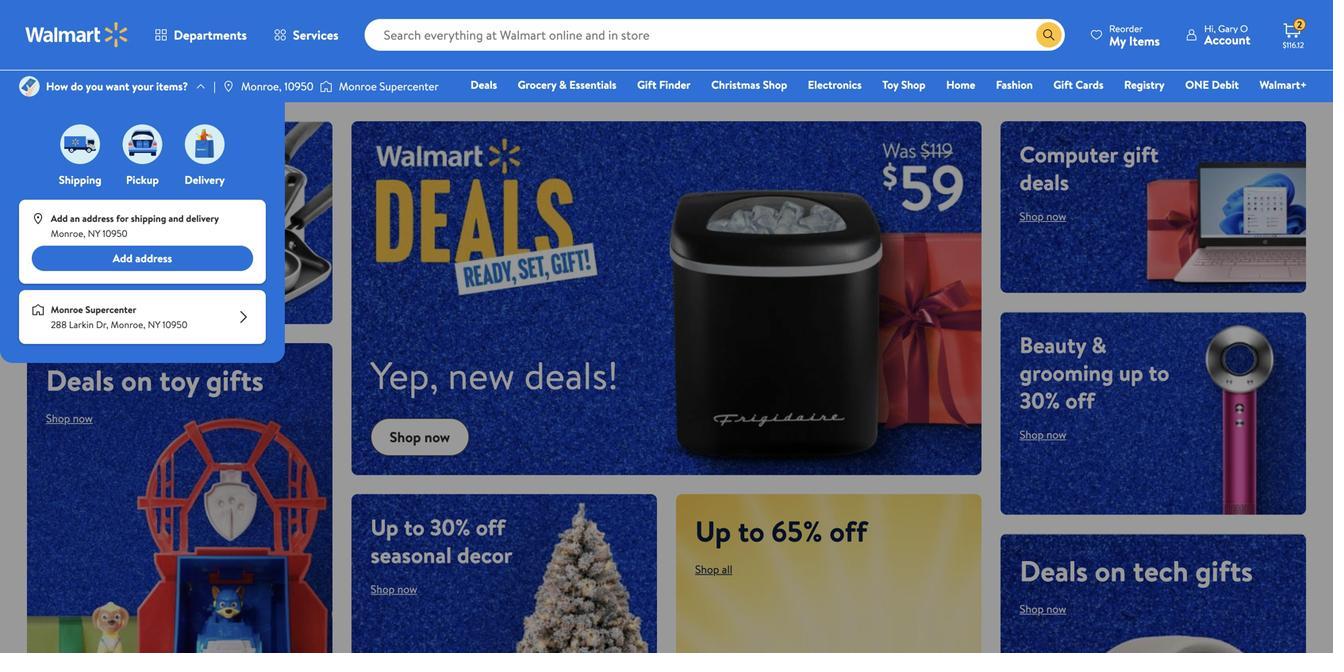 Task type: describe. For each thing, give the bounding box(es) containing it.
2
[[1297, 18, 1303, 32]]

pickup
[[126, 172, 159, 188]]

all
[[722, 562, 733, 578]]

Search search field
[[365, 19, 1065, 51]]

address inside add an address for shipping and delivery monroe, ny 10950
[[82, 212, 114, 225]]

shop inside 'toy shop' 'link'
[[901, 77, 926, 92]]

walmart+ link
[[1253, 76, 1314, 93]]

yep,
[[371, 349, 439, 402]]

deals for deals on toy gifts
[[46, 167, 95, 198]]

up to 30% off seasonal decor
[[371, 512, 513, 571]]

 image for shipping
[[60, 125, 100, 164]]

walmart+
[[1260, 77, 1307, 92]]

add for add address
[[113, 251, 133, 266]]

shipping
[[131, 212, 166, 225]]

search icon image
[[1043, 29, 1055, 41]]

beauty & grooming up to 30% off
[[1020, 330, 1170, 416]]

$116.12
[[1283, 40, 1304, 50]]

an
[[70, 212, 80, 225]]

items?
[[156, 79, 188, 94]]

shop for yep, new deals!
[[390, 428, 421, 448]]

pickup button
[[119, 121, 165, 188]]

computer
[[1020, 139, 1118, 170]]

deals for deals on toy gifts
[[46, 361, 114, 400]]

departments
[[174, 26, 247, 44]]

tech
[[1133, 552, 1189, 591]]

gift finder
[[637, 77, 691, 92]]

shop for beauty & grooming up to 30% off
[[1020, 427, 1044, 443]]

& for grooming
[[1092, 330, 1107, 361]]

to for up to 65% off
[[738, 512, 765, 552]]

|
[[213, 79, 216, 94]]

delivery button
[[182, 121, 228, 188]]

walmart image
[[25, 22, 129, 48]]

services
[[293, 26, 339, 44]]

65%
[[772, 512, 823, 552]]

shop for up to 30% off seasonal decor
[[371, 582, 395, 598]]

great home deals
[[46, 139, 160, 198]]

delivery
[[185, 172, 225, 188]]

and
[[169, 212, 184, 225]]

hi, gary o account
[[1205, 22, 1251, 48]]

shop now link for great home deals
[[46, 209, 93, 224]]

supercenter for monroe supercenter
[[379, 79, 439, 94]]

shop now link for computer gift deals
[[1020, 209, 1067, 224]]

add for add an address for shipping and delivery monroe, ny 10950
[[51, 212, 68, 225]]

beauty
[[1020, 330, 1086, 361]]

now for beauty & grooming up to 30% off
[[1047, 427, 1067, 443]]

computer gift deals
[[1020, 139, 1159, 198]]

shop for great home deals
[[46, 209, 70, 224]]

monroe supercenter 288 larkin dr, monroe, ny 10950
[[51, 303, 187, 332]]

now for yep, new deals!
[[424, 428, 450, 448]]

home
[[946, 77, 976, 92]]

fashion link
[[989, 76, 1040, 93]]

to for up to 30% off seasonal decor
[[404, 512, 425, 543]]

gift for gift finder
[[637, 77, 657, 92]]

shop for up to 65% off
[[695, 562, 719, 578]]

up for up to 65% off
[[695, 512, 731, 552]]

gift cards link
[[1046, 76, 1111, 93]]

30% inside up to 30% off seasonal decor
[[430, 512, 471, 543]]

to inside beauty & grooming up to 30% off
[[1149, 358, 1170, 389]]

ny inside monroe supercenter 288 larkin dr, monroe, ny 10950
[[148, 318, 160, 332]]

 image for monroe, 10950
[[222, 80, 235, 93]]

monroe, inside add an address for shipping and delivery monroe, ny 10950
[[51, 227, 86, 241]]

shop for deals on tech gifts
[[1020, 602, 1044, 617]]

shop now for great home deals
[[46, 209, 93, 224]]

add an address for shipping and delivery monroe, ny 10950
[[51, 212, 219, 241]]

shop now link for deals on toy gifts
[[46, 411, 93, 427]]

one
[[1185, 77, 1209, 92]]

shop now link for deals on tech gifts
[[1020, 602, 1067, 617]]

home
[[106, 139, 160, 170]]

great
[[46, 139, 101, 170]]

up for up to 30% off seasonal decor
[[371, 512, 399, 543]]

on for tech
[[1095, 552, 1126, 591]]

add address button
[[32, 246, 253, 271]]

toy
[[883, 77, 899, 92]]

0 vertical spatial 10950
[[284, 79, 314, 94]]

shop now for deals on tech gifts
[[1020, 602, 1067, 617]]

one debit
[[1185, 77, 1239, 92]]

shop now link for beauty & grooming up to 30% off
[[1020, 427, 1067, 443]]

electronics link
[[801, 76, 869, 93]]

shop for computer gift deals
[[1020, 209, 1044, 224]]

 image for monroe supercenter
[[320, 79, 333, 94]]

10950 inside monroe supercenter 288 larkin dr, monroe, ny 10950
[[162, 318, 187, 332]]

hi,
[[1205, 22, 1216, 35]]

debit
[[1212, 77, 1239, 92]]

christmas shop link
[[704, 76, 795, 93]]

cards
[[1076, 77, 1104, 92]]

 image for pickup
[[123, 125, 162, 164]]

services button
[[260, 16, 352, 54]]

items
[[1129, 32, 1160, 50]]

decor
[[457, 540, 513, 571]]

shop for deals on toy gifts
[[46, 411, 70, 427]]

registry
[[1124, 77, 1165, 92]]



Task type: vqa. For each thing, say whether or not it's contained in the screenshot.
grooming on the bottom right
yes



Task type: locate. For each thing, give the bounding box(es) containing it.
shop now link for yep, new deals!
[[371, 419, 469, 457]]

1 horizontal spatial supercenter
[[379, 79, 439, 94]]

0 horizontal spatial address
[[82, 212, 114, 225]]

shipping button
[[57, 121, 103, 188]]

to left 65%
[[738, 512, 765, 552]]

0 vertical spatial &
[[559, 77, 567, 92]]

monroe, inside monroe supercenter 288 larkin dr, monroe, ny 10950
[[111, 318, 145, 332]]

0 vertical spatial monroe
[[339, 79, 377, 94]]

 image inside shipping button
[[60, 125, 100, 164]]

0 horizontal spatial add
[[51, 212, 68, 225]]

1 vertical spatial 30%
[[430, 512, 471, 543]]

address
[[82, 212, 114, 225], [135, 251, 172, 266]]

shop now link
[[46, 209, 93, 224], [1020, 209, 1067, 224], [46, 411, 93, 427], [371, 419, 469, 457], [1020, 427, 1067, 443], [371, 582, 417, 598], [1020, 602, 1067, 617]]

10950 inside add an address for shipping and delivery monroe, ny 10950
[[102, 227, 128, 241]]

monroe down the services 'dropdown button'
[[339, 79, 377, 94]]

address inside button
[[135, 251, 172, 266]]

shop now for yep, new deals!
[[390, 428, 450, 448]]

monroe inside monroe supercenter 288 larkin dr, monroe, ny 10950
[[51, 303, 83, 317]]

larkin
[[69, 318, 94, 332]]

 image right |
[[222, 80, 235, 93]]

monroe, down the "an"
[[51, 227, 86, 241]]

1 horizontal spatial add
[[113, 251, 133, 266]]

0 horizontal spatial up
[[371, 512, 399, 543]]

1 vertical spatial on
[[1095, 552, 1126, 591]]

for
[[116, 212, 129, 225]]

0 horizontal spatial on
[[121, 361, 152, 400]]

on for toy
[[121, 361, 152, 400]]

deals on toy gifts
[[46, 361, 264, 400]]

finder
[[659, 77, 691, 92]]

add
[[51, 212, 68, 225], [113, 251, 133, 266]]

0 horizontal spatial supercenter
[[85, 303, 136, 317]]

0 vertical spatial gifts
[[206, 361, 264, 400]]

ny
[[88, 227, 100, 241], [148, 318, 160, 332]]

0 horizontal spatial &
[[559, 77, 567, 92]]

1 vertical spatial &
[[1092, 330, 1107, 361]]

grooming
[[1020, 358, 1114, 389]]

1 horizontal spatial gift
[[1054, 77, 1073, 92]]

10950 down the services 'dropdown button'
[[284, 79, 314, 94]]

grocery & essentials link
[[511, 76, 624, 93]]

seasonal
[[371, 540, 452, 571]]

 image for how do you want your items?
[[19, 76, 40, 97]]

departments button
[[141, 16, 260, 54]]

shop now link for up to 30% off seasonal decor
[[371, 582, 417, 598]]

reorder
[[1109, 22, 1143, 35]]

grocery
[[518, 77, 557, 92]]

10950
[[284, 79, 314, 94], [102, 227, 128, 241], [162, 318, 187, 332]]

deals for deals
[[471, 77, 497, 92]]

off
[[1066, 385, 1095, 416], [830, 512, 867, 552], [476, 512, 505, 543]]

0 vertical spatial address
[[82, 212, 114, 225]]

deals on tech gifts
[[1020, 552, 1253, 591]]

account
[[1205, 31, 1251, 48]]

deals link
[[464, 76, 504, 93]]

off inside beauty & grooming up to 30% off
[[1066, 385, 1095, 416]]

0 vertical spatial deals
[[471, 77, 497, 92]]

30% inside beauty & grooming up to 30% off
[[1020, 385, 1060, 416]]

ny up add address button at the top of the page
[[88, 227, 100, 241]]

 image left how
[[19, 76, 40, 97]]

1 horizontal spatial deals
[[1020, 167, 1069, 198]]

shop all
[[695, 562, 733, 578]]

 image left the "an"
[[32, 213, 44, 225]]

1 horizontal spatial up
[[695, 512, 731, 552]]

address down add an address for shipping and delivery monroe, ny 10950 at the left of page
[[135, 251, 172, 266]]

1 deals from the left
[[46, 167, 95, 198]]

2 up from the left
[[371, 512, 399, 543]]

1 vertical spatial supercenter
[[85, 303, 136, 317]]

0 vertical spatial add
[[51, 212, 68, 225]]

1 vertical spatial add
[[113, 251, 133, 266]]

2 horizontal spatial deals
[[1020, 552, 1088, 591]]

10950 up toy
[[162, 318, 187, 332]]

0 vertical spatial 30%
[[1020, 385, 1060, 416]]

christmas shop
[[711, 77, 787, 92]]

to inside up to 30% off seasonal decor
[[404, 512, 425, 543]]

add address
[[113, 251, 172, 266]]

monroe, right the dr,
[[111, 318, 145, 332]]

gift
[[1123, 139, 1159, 170]]

gifts for deals on toy gifts
[[206, 361, 264, 400]]

electronics
[[808, 77, 862, 92]]

1 vertical spatial gifts
[[1196, 552, 1253, 591]]

supercenter left deals link
[[379, 79, 439, 94]]

up
[[1119, 358, 1144, 389]]

supercenter for monroe supercenter 288 larkin dr, monroe, ny 10950
[[85, 303, 136, 317]]

now
[[73, 209, 93, 224], [1047, 209, 1067, 224], [73, 411, 93, 427], [1047, 427, 1067, 443], [424, 428, 450, 448], [397, 582, 417, 598], [1047, 602, 1067, 617]]

to
[[1149, 358, 1170, 389], [738, 512, 765, 552], [404, 512, 425, 543]]

& for essentials
[[559, 77, 567, 92]]

0 horizontal spatial gifts
[[206, 361, 264, 400]]

& right grocery
[[559, 77, 567, 92]]

off for up to 65% off
[[830, 512, 867, 552]]

now for deals on toy gifts
[[73, 411, 93, 427]]

0 horizontal spatial 10950
[[102, 227, 128, 241]]

Walmart Site-Wide search field
[[365, 19, 1065, 51]]

2 horizontal spatial 10950
[[284, 79, 314, 94]]

1 horizontal spatial monroe,
[[111, 318, 145, 332]]

& left up
[[1092, 330, 1107, 361]]

deals
[[46, 167, 95, 198], [1020, 167, 1069, 198]]

shop inside christmas shop link
[[763, 77, 787, 92]]

gifts right tech
[[1196, 552, 1253, 591]]

off for up to 30% off seasonal decor
[[476, 512, 505, 543]]

1 horizontal spatial &
[[1092, 330, 1107, 361]]

now for computer gift deals
[[1047, 209, 1067, 224]]

registry link
[[1117, 76, 1172, 93]]

shop now for up to 30% off seasonal decor
[[371, 582, 417, 598]]

0 vertical spatial supercenter
[[379, 79, 439, 94]]

1 vertical spatial deals
[[46, 361, 114, 400]]

to left decor
[[404, 512, 425, 543]]

add inside add an address for shipping and delivery monroe, ny 10950
[[51, 212, 68, 225]]

1 vertical spatial ny
[[148, 318, 160, 332]]

up to 65% off
[[695, 512, 867, 552]]

gift for gift cards
[[1054, 77, 1073, 92]]

o
[[1240, 22, 1248, 35]]

0 horizontal spatial off
[[476, 512, 505, 543]]

2 vertical spatial deals
[[1020, 552, 1088, 591]]

monroe, right |
[[241, 79, 282, 94]]

monroe, 10950
[[241, 79, 314, 94]]

2 vertical spatial monroe,
[[111, 318, 145, 332]]

0 horizontal spatial gift
[[637, 77, 657, 92]]

gifts
[[206, 361, 264, 400], [1196, 552, 1253, 591]]

do
[[71, 79, 83, 94]]

 image
[[60, 125, 100, 164], [123, 125, 162, 164], [185, 125, 225, 164], [32, 304, 44, 317]]

288
[[51, 318, 67, 332]]

0 horizontal spatial deals
[[46, 361, 114, 400]]

add left the "an"
[[51, 212, 68, 225]]

& inside grocery & essentials link
[[559, 77, 567, 92]]

christmas
[[711, 77, 760, 92]]

gift finder link
[[630, 76, 698, 93]]

toy
[[159, 361, 199, 400]]

supercenter up the dr,
[[85, 303, 136, 317]]

up inside up to 30% off seasonal decor
[[371, 512, 399, 543]]

shop now for computer gift deals
[[1020, 209, 1067, 224]]

fashion
[[996, 77, 1033, 92]]

deals inside great home deals
[[46, 167, 95, 198]]

1 vertical spatial address
[[135, 251, 172, 266]]

toy shop
[[883, 77, 926, 92]]

2 gift from the left
[[1054, 77, 1073, 92]]

new
[[448, 349, 515, 402]]

0 vertical spatial monroe,
[[241, 79, 282, 94]]

monroe for monroe supercenter 288 larkin dr, monroe, ny 10950
[[51, 303, 83, 317]]

on left toy
[[121, 361, 152, 400]]

add inside add address button
[[113, 251, 133, 266]]

gift left cards
[[1054, 77, 1073, 92]]

1 horizontal spatial on
[[1095, 552, 1126, 591]]

0 horizontal spatial to
[[404, 512, 425, 543]]

monroe up '288'
[[51, 303, 83, 317]]

deals for deals on tech gifts
[[1020, 552, 1088, 591]]

0 horizontal spatial monroe,
[[51, 227, 86, 241]]

now for up to 30% off seasonal decor
[[397, 582, 417, 598]]

2 horizontal spatial off
[[1066, 385, 1095, 416]]

1 horizontal spatial 10950
[[162, 318, 187, 332]]

deals for beauty & grooming up to 30% off
[[1020, 167, 1069, 198]]

supercenter inside monroe supercenter 288 larkin dr, monroe, ny 10950
[[85, 303, 136, 317]]

2 vertical spatial 10950
[[162, 318, 187, 332]]

gary
[[1218, 22, 1238, 35]]

10950 down for at the left of the page
[[102, 227, 128, 241]]

0 vertical spatial ny
[[88, 227, 100, 241]]

1 up from the left
[[695, 512, 731, 552]]

to right up
[[1149, 358, 1170, 389]]

1 horizontal spatial ny
[[148, 318, 160, 332]]

shop all link
[[695, 562, 733, 578]]

gifts right toy
[[206, 361, 264, 400]]

up
[[695, 512, 731, 552], [371, 512, 399, 543]]

gift left finder
[[637, 77, 657, 92]]

ny right the dr,
[[148, 318, 160, 332]]

yep, new deals!
[[371, 349, 619, 402]]

essentials
[[569, 77, 617, 92]]

monroe supercenter
[[339, 79, 439, 94]]

now for deals on tech gifts
[[1047, 602, 1067, 617]]

2 deals from the left
[[1020, 167, 1069, 198]]

home link
[[939, 76, 983, 93]]

delivery
[[186, 212, 219, 225]]

0 horizontal spatial deals
[[46, 167, 95, 198]]

& inside beauty & grooming up to 30% off
[[1092, 330, 1107, 361]]

on left tech
[[1095, 552, 1126, 591]]

shop now
[[46, 209, 93, 224], [1020, 209, 1067, 224], [46, 411, 93, 427], [1020, 427, 1067, 443], [390, 428, 450, 448], [371, 582, 417, 598], [1020, 602, 1067, 617]]

1 vertical spatial 10950
[[102, 227, 128, 241]]

1 horizontal spatial to
[[738, 512, 765, 552]]

shop now for beauty & grooming up to 30% off
[[1020, 427, 1067, 443]]

now for great home deals
[[73, 209, 93, 224]]

reorder my items
[[1109, 22, 1160, 50]]

1 horizontal spatial gifts
[[1196, 552, 1253, 591]]

want
[[106, 79, 129, 94]]

you
[[86, 79, 103, 94]]

shipping
[[59, 172, 102, 188]]

monroe,
[[241, 79, 282, 94], [51, 227, 86, 241], [111, 318, 145, 332]]

deals inside computer gift deals
[[1020, 167, 1069, 198]]

off inside up to 30% off seasonal decor
[[476, 512, 505, 543]]

1 gift from the left
[[637, 77, 657, 92]]

1 vertical spatial monroe
[[51, 303, 83, 317]]

1 horizontal spatial address
[[135, 251, 172, 266]]

1 vertical spatial monroe,
[[51, 227, 86, 241]]

grocery & essentials
[[518, 77, 617, 92]]

2 horizontal spatial monroe,
[[241, 79, 282, 94]]

toy shop link
[[875, 76, 933, 93]]

0 vertical spatial on
[[121, 361, 152, 400]]

 image inside delivery button
[[185, 125, 225, 164]]

add down add an address for shipping and delivery monroe, ny 10950 at the left of page
[[113, 251, 133, 266]]

1 horizontal spatial off
[[830, 512, 867, 552]]

1 horizontal spatial deals
[[471, 77, 497, 92]]

1 horizontal spatial monroe
[[339, 79, 377, 94]]

gifts for deals on tech gifts
[[1196, 552, 1253, 591]]

2 horizontal spatial to
[[1149, 358, 1170, 389]]

deals
[[471, 77, 497, 92], [46, 361, 114, 400], [1020, 552, 1088, 591]]

0 horizontal spatial monroe
[[51, 303, 83, 317]]

deals!
[[524, 349, 619, 402]]

shop now for deals on toy gifts
[[46, 411, 93, 427]]

30%
[[1020, 385, 1060, 416], [430, 512, 471, 543]]

my
[[1109, 32, 1126, 50]]

ny inside add an address for shipping and delivery monroe, ny 10950
[[88, 227, 100, 241]]

gift cards
[[1054, 77, 1104, 92]]

one debit link
[[1178, 76, 1246, 93]]

1 horizontal spatial 30%
[[1020, 385, 1060, 416]]

 image
[[19, 76, 40, 97], [320, 79, 333, 94], [222, 80, 235, 93], [32, 213, 44, 225]]

 image for delivery
[[185, 125, 225, 164]]

how
[[46, 79, 68, 94]]

0 horizontal spatial 30%
[[430, 512, 471, 543]]

how do you want your items?
[[46, 79, 188, 94]]

address right the "an"
[[82, 212, 114, 225]]

 image inside pickup button
[[123, 125, 162, 164]]

&
[[559, 77, 567, 92], [1092, 330, 1107, 361]]

 image right monroe, 10950
[[320, 79, 333, 94]]

monroe for monroe supercenter
[[339, 79, 377, 94]]

dr,
[[96, 318, 108, 332]]

0 horizontal spatial ny
[[88, 227, 100, 241]]

your
[[132, 79, 153, 94]]



